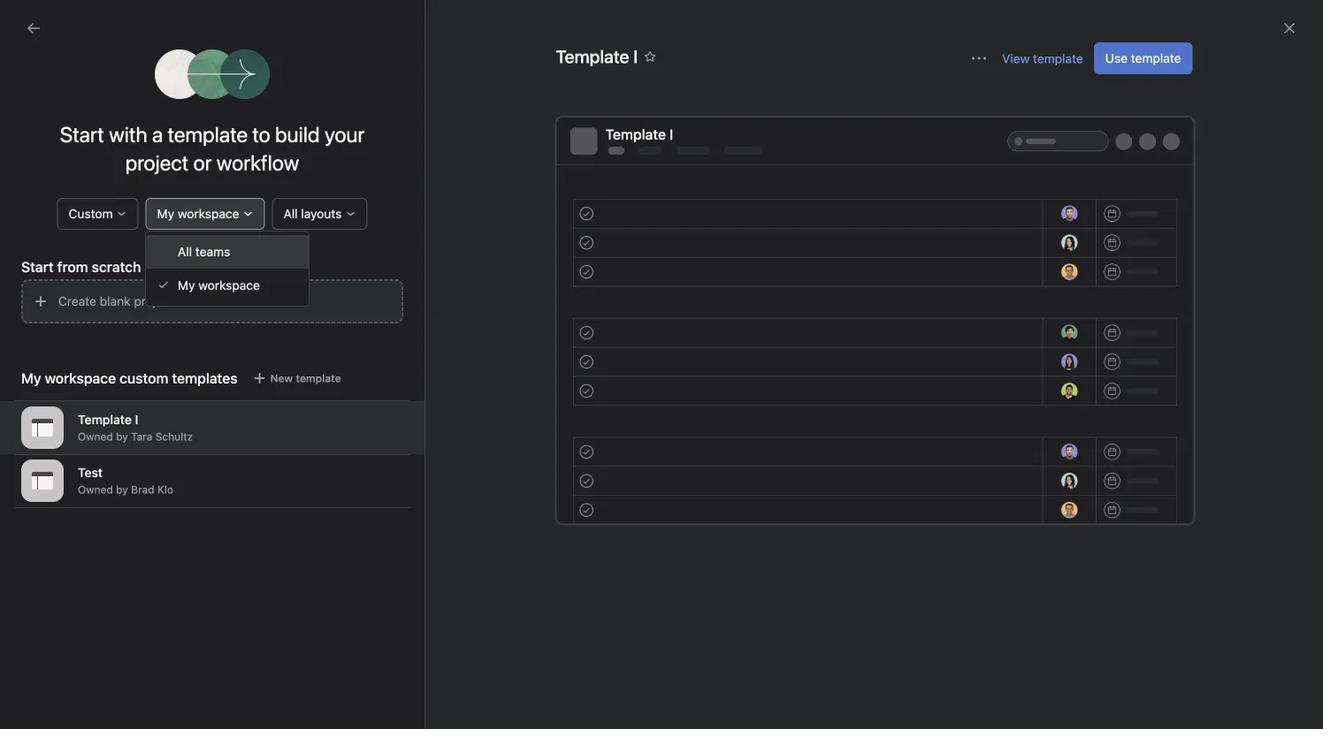 Task type: locate. For each thing, give the bounding box(es) containing it.
start with a template to build your project or workflow
[[60, 122, 365, 175]]

template up all
[[355, 497, 408, 512]]

workspace up teams
[[178, 207, 239, 221]]

1 vertical spatial start
[[21, 259, 54, 276]]

template for view template
[[1033, 51, 1083, 66]]

template right view
[[1033, 51, 1083, 66]]

new left send in the bottom of the page
[[659, 437, 681, 449]]

all inside popup button
[[283, 207, 298, 221]]

0 vertical spatial template image
[[32, 417, 53, 439]]

new project
[[326, 141, 395, 155]]

1 owned from the top
[[78, 431, 113, 443]]

all teams
[[178, 245, 230, 259]]

template image
[[32, 417, 53, 439], [32, 471, 53, 492]]

co left the 8
[[713, 196, 725, 208]]

all left the layouts
[[283, 207, 298, 221]]

calendar button
[[177, 84, 230, 107]]

teams
[[195, 245, 230, 259]]

1 horizontal spatial all
[[283, 207, 298, 221]]

1 horizontal spatial my
[[157, 207, 174, 221]]

my workspace
[[157, 207, 239, 221], [178, 278, 260, 293]]

1 vertical spatial my
[[178, 278, 195, 293]]

0 vertical spatial template i
[[556, 46, 638, 67]]

projects
[[263, 80, 328, 101]]

1 by from the top
[[116, 431, 128, 443]]

list image
[[280, 299, 302, 321]]

1 vertical spatial template image
[[32, 471, 53, 492]]

2 owned from the top
[[78, 484, 113, 496]]

0 vertical spatial start
[[60, 122, 104, 147]]

from scratch
[[57, 259, 141, 276]]

1 horizontal spatial start
[[60, 122, 104, 147]]

project right 'blank'
[[134, 294, 174, 309]]

new right build
[[326, 141, 352, 155]]

messages
[[97, 84, 156, 98]]

template i
[[556, 46, 638, 67], [605, 126, 673, 143]]

workspace up template i owned by tara schultz
[[45, 370, 116, 387]]

start left from scratch
[[21, 259, 54, 276]]

by
[[116, 431, 128, 443], [116, 484, 128, 496]]

new
[[326, 141, 352, 155], [270, 372, 293, 385], [659, 437, 681, 449], [326, 497, 352, 512]]

new down list image
[[270, 372, 293, 385]]

start left with
[[60, 122, 104, 147]]

start
[[60, 122, 104, 147], [21, 259, 54, 276]]

new send feedback
[[659, 437, 763, 449]]

your
[[325, 122, 365, 147]]

2 by from the top
[[116, 484, 128, 496]]

template right use
[[1131, 51, 1181, 65]]

tara
[[131, 431, 152, 443]]

messages button
[[97, 84, 156, 107]]

1 vertical spatial all
[[178, 245, 192, 259]]

functional
[[366, 193, 424, 207]]

blank
[[100, 294, 131, 309]]

2 vertical spatial my
[[21, 370, 41, 387]]

2 horizontal spatial my
[[178, 278, 195, 293]]

1 template image from the top
[[32, 417, 53, 439]]

1 horizontal spatial template
[[355, 497, 408, 512]]

new up explore
[[326, 497, 352, 512]]

2 template image from the top
[[32, 471, 53, 492]]

all for all layouts
[[283, 207, 298, 221]]

custom
[[69, 207, 113, 221]]

all inside radio item
[[178, 245, 192, 259]]

explore all templates
[[326, 551, 445, 566]]

template i down 'toggle project template starred status' icon
[[605, 126, 673, 143]]

co left el
[[1166, 69, 1178, 81]]

workspace
[[178, 207, 239, 221], [198, 278, 260, 293], [45, 370, 116, 387]]

my workspace down teams
[[178, 278, 260, 293]]

my workspace button
[[146, 198, 265, 230]]

templates
[[263, 437, 345, 458]]

project down a
[[125, 150, 189, 175]]

0 horizontal spatial start
[[21, 259, 54, 276]]

cross-
[[326, 193, 366, 207]]

test
[[78, 466, 103, 480]]

workspace down all teams radio item
[[198, 278, 260, 293]]

send feedback link
[[688, 435, 763, 451]]

new template
[[270, 372, 341, 385]]

template image for test
[[32, 471, 53, 492]]

template
[[1131, 51, 1181, 65], [1033, 51, 1083, 66], [168, 122, 248, 147], [296, 372, 341, 385]]

list image
[[280, 191, 302, 213]]

list box
[[453, 7, 877, 35]]

owned up test at left bottom
[[78, 431, 113, 443]]

0 vertical spatial template
[[78, 413, 132, 427]]

bk
[[1148, 69, 1162, 81], [677, 196, 691, 208], [730, 250, 744, 262], [730, 304, 744, 316]]

0 vertical spatial my workspace
[[157, 207, 239, 221]]

new for new template
[[326, 497, 352, 512]]

0 vertical spatial owned
[[78, 431, 113, 443]]

create blank project
[[58, 294, 174, 309]]

0 vertical spatial workspace
[[178, 207, 239, 221]]

template i left 'toggle project template starred status' icon
[[556, 46, 638, 67]]

my inside dropdown button
[[157, 207, 174, 221]]

co
[[1166, 69, 1178, 81], [713, 196, 725, 208]]

new template button
[[245, 366, 349, 391]]

by inside test owned by brad klo
[[116, 484, 128, 496]]

1 vertical spatial my workspace
[[178, 278, 260, 293]]

custom templates
[[120, 370, 238, 387]]

start inside start with a template to build your project or workflow
[[60, 122, 104, 147]]

0 horizontal spatial template
[[78, 413, 132, 427]]

project inside create blank project button
[[134, 294, 174, 309]]

owned down test at left bottom
[[78, 484, 113, 496]]

start for start with a template to build your project or workflow
[[60, 122, 104, 147]]

8
[[733, 196, 740, 208]]

by left tara
[[116, 431, 128, 443]]

template left i
[[78, 413, 132, 427]]

owned inside template i owned by tara schultz
[[78, 431, 113, 443]]

ts
[[712, 250, 726, 262]]

0 vertical spatial all
[[283, 207, 298, 221]]

my workspace up all teams at the left of page
[[157, 207, 239, 221]]

2 vertical spatial workspace
[[45, 370, 116, 387]]

1 vertical spatial by
[[116, 484, 128, 496]]

workspace inside dropdown button
[[178, 207, 239, 221]]

show options image
[[972, 51, 986, 65]]

or workflow
[[193, 150, 299, 175]]

calendar
[[177, 84, 230, 98]]

all
[[283, 207, 298, 221], [178, 245, 192, 259]]

new inside button
[[270, 372, 293, 385]]

0 horizontal spatial all
[[178, 245, 192, 259]]

template inside template i owned by tara schultz
[[78, 413, 132, 427]]

all left teams
[[178, 245, 192, 259]]

1 vertical spatial owned
[[78, 484, 113, 496]]

my
[[157, 207, 174, 221], [178, 278, 195, 293], [21, 370, 41, 387]]

template
[[78, 413, 132, 427], [355, 497, 408, 512]]

0 vertical spatial co
[[1166, 69, 1178, 81]]

template inside start with a template to build your project or workflow
[[168, 122, 248, 147]]

all layouts
[[283, 207, 342, 221]]

new template
[[326, 497, 408, 512]]

template up templates
[[296, 372, 341, 385]]

0 vertical spatial by
[[116, 431, 128, 443]]

0 vertical spatial my
[[157, 207, 174, 221]]

owned
[[78, 431, 113, 443], [78, 484, 113, 496]]

new for new send feedback
[[659, 437, 681, 449]]

1 vertical spatial co
[[713, 196, 725, 208]]

template down calendar button
[[168, 122, 248, 147]]

by left brad
[[116, 484, 128, 496]]

project
[[355, 141, 395, 155], [125, 150, 189, 175], [427, 193, 469, 207], [134, 294, 174, 309]]



Task type: vqa. For each thing, say whether or not it's contained in the screenshot.
Insights 'dropdown button'
no



Task type: describe. For each thing, give the bounding box(es) containing it.
create blank project button
[[21, 279, 403, 324]]

add to starred image
[[145, 57, 159, 72]]

explore
[[326, 551, 369, 566]]

a
[[152, 122, 163, 147]]

use template
[[1105, 51, 1181, 65]]

0 horizontal spatial co
[[713, 196, 725, 208]]

1 vertical spatial template
[[355, 497, 408, 512]]

toggle project template starred status image
[[645, 51, 655, 62]]

to
[[252, 122, 270, 147]]

start from scratch
[[21, 259, 141, 276]]

project up functional on the left
[[355, 141, 395, 155]]

templates
[[388, 551, 445, 566]]

with
[[109, 122, 147, 147]]

all teams radio item
[[146, 235, 309, 269]]

0 horizontal spatial my
[[21, 370, 41, 387]]

custom button
[[57, 198, 139, 230]]

use template button
[[1094, 42, 1193, 74]]

1 horizontal spatial co
[[1166, 69, 1178, 81]]

1 vertical spatial workspace
[[198, 278, 260, 293]]

plan
[[472, 193, 497, 207]]

klo
[[157, 484, 173, 496]]

template image for template
[[32, 417, 53, 439]]

all
[[372, 551, 385, 566]]

close image
[[1282, 21, 1297, 35]]

test owned by brad klo
[[78, 466, 173, 496]]

template i owned by tara schultz
[[78, 413, 193, 443]]

start for start from scratch
[[21, 259, 54, 276]]

specimen
[[379, 247, 437, 261]]

all layouts button
[[272, 198, 367, 230]]

schultz
[[155, 431, 193, 443]]

owned inside test owned by brad klo
[[78, 484, 113, 496]]

octopus specimen
[[326, 247, 437, 261]]

i
[[135, 413, 138, 427]]

go back image
[[27, 21, 41, 35]]

octopus
[[326, 247, 376, 261]]

template for new template
[[296, 372, 341, 385]]

feedback
[[717, 437, 763, 449]]

all for all teams
[[178, 245, 192, 259]]

cross-functional project plan
[[326, 193, 497, 207]]

project inside start with a template to build your project or workflow
[[125, 150, 189, 175]]

my workspace inside dropdown button
[[157, 207, 239, 221]]

build
[[275, 122, 320, 147]]

brad
[[131, 484, 154, 496]]

layouts
[[301, 207, 342, 221]]

view
[[1002, 51, 1030, 66]]

create
[[58, 294, 96, 309]]

template for use template
[[1131, 51, 1181, 65]]

by inside template i owned by tara schultz
[[116, 431, 128, 443]]

new for new template
[[270, 372, 293, 385]]

use
[[1105, 51, 1128, 65]]

my workspace custom templates
[[21, 370, 238, 387]]

el
[[1186, 69, 1194, 81]]

1 vertical spatial template i
[[605, 126, 673, 143]]

task
[[326, 301, 353, 315]]

view template
[[1002, 51, 1083, 66]]

view template link
[[1002, 51, 1083, 66]]

new for new project
[[326, 141, 352, 155]]

or
[[696, 196, 707, 208]]

send
[[688, 437, 714, 449]]

project left plan
[[427, 193, 469, 207]]



